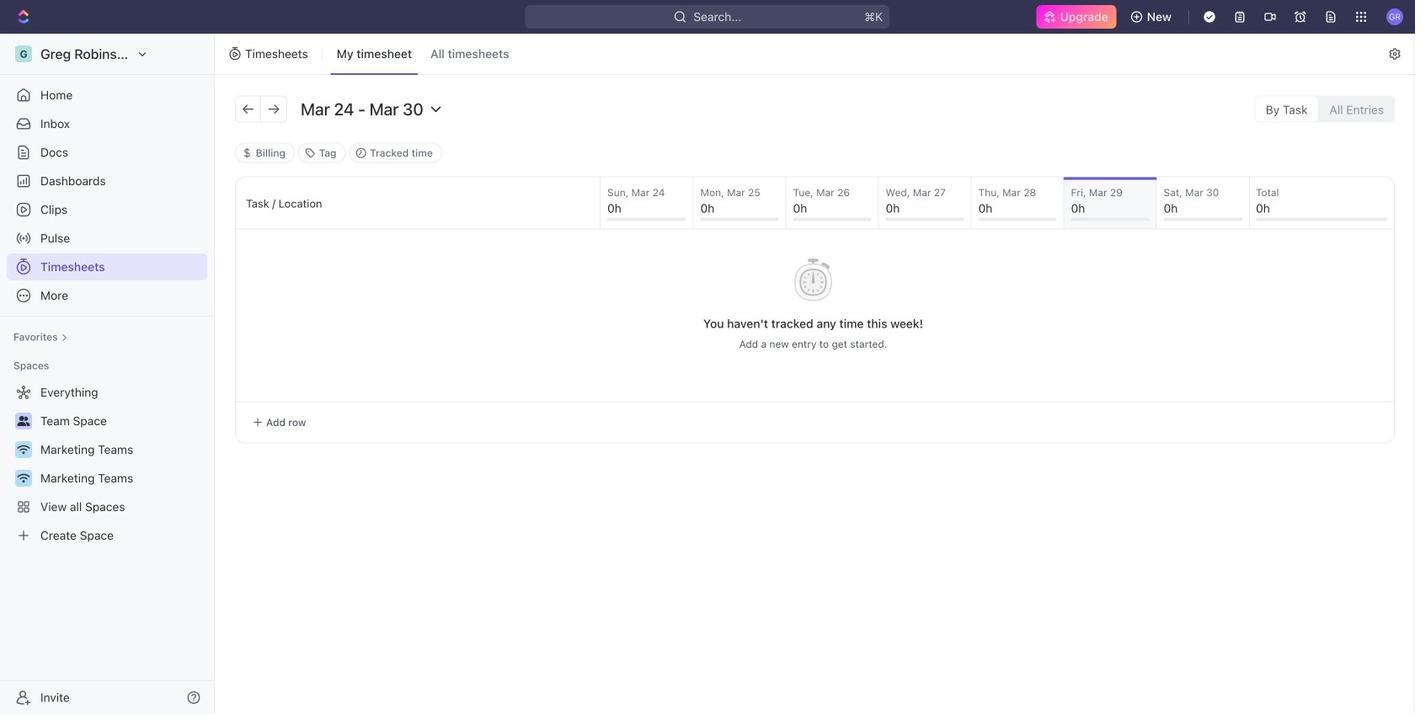 Task type: locate. For each thing, give the bounding box(es) containing it.
user group image
[[17, 416, 30, 426]]

tree inside sidebar navigation
[[7, 379, 207, 549]]

tree
[[7, 379, 207, 549]]

sidebar navigation
[[0, 34, 218, 715]]

wifi image
[[17, 445, 30, 455]]



Task type: describe. For each thing, give the bounding box(es) containing it.
wifi image
[[17, 474, 30, 484]]

greg robinson's workspace, , element
[[15, 46, 32, 62]]



Task type: vqa. For each thing, say whether or not it's contained in the screenshot.
second wifi icon
yes



